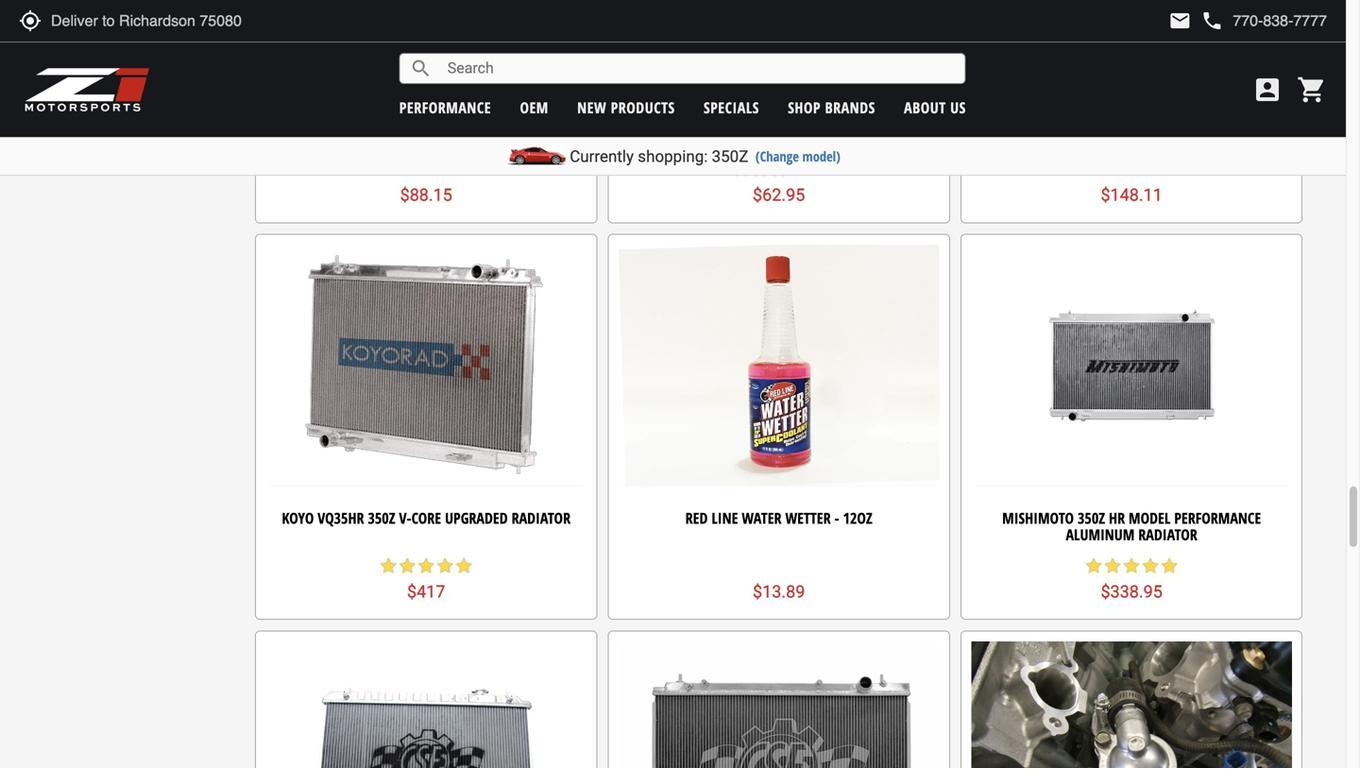 Task type: locate. For each thing, give the bounding box(es) containing it.
mishimoto
[[659, 128, 730, 148], [1003, 508, 1074, 528]]

plate
[[866, 128, 900, 148]]

radiator right hr
[[1139, 525, 1198, 545]]

0 vertical spatial aluminum
[[381, 128, 449, 148]]

$148.11
[[1101, 185, 1163, 205]]

12oz
[[843, 508, 873, 528]]

'03-
[[305, 128, 328, 148]]

$338.95
[[1101, 582, 1163, 602]]

350z
[[349, 128, 377, 148], [1083, 128, 1110, 148], [712, 147, 749, 166], [368, 508, 395, 528], [1078, 508, 1106, 528]]

1 horizontal spatial mishimoto
[[1003, 508, 1074, 528]]

mishimoto left hr
[[1003, 508, 1074, 528]]

star star star star star $417
[[379, 556, 474, 602]]

350z left hr
[[1078, 508, 1106, 528]]

350z left (change
[[712, 147, 749, 166]]

wetter
[[786, 508, 831, 528]]

350z inside csf '03-'08 350z aluminum parallel flow a/c condenser
[[349, 128, 377, 148]]

currently shopping: 350z (change model)
[[570, 147, 841, 166]]

mishimoto down specials
[[659, 128, 730, 148]]

mishimoto oil filter sandwich plate
[[659, 128, 900, 148]]

radiator for upgraded
[[512, 508, 571, 528]]

aluminum up star star star star star $338.95
[[1066, 525, 1135, 545]]

core
[[412, 508, 441, 528]]

mail
[[1169, 9, 1192, 32]]

0 horizontal spatial aluminum
[[381, 128, 449, 148]]

oem
[[520, 97, 549, 118]]

shopping:
[[638, 147, 708, 166]]

phone link
[[1201, 9, 1328, 32]]

nismo 350z / g35 thermostat
[[1038, 128, 1226, 148]]

oem link
[[520, 97, 549, 118]]

oil
[[734, 128, 754, 148]]

350z inside mishimoto 350z hr model performance aluminum radiator
[[1078, 508, 1106, 528]]

sandwich
[[798, 128, 862, 148]]

1 vertical spatial mishimoto
[[1003, 508, 1074, 528]]

account_box
[[1253, 75, 1283, 105]]

star_border down sandwich
[[808, 160, 826, 179]]

account_box link
[[1248, 75, 1288, 105]]

/
[[1114, 128, 1120, 148]]

model)
[[803, 147, 841, 165]]

0 horizontal spatial mishimoto
[[659, 128, 730, 148]]

star star star star star $338.95
[[1085, 556, 1179, 602]]

brands
[[825, 97, 876, 118]]

aluminum
[[381, 128, 449, 148], [1066, 525, 1135, 545]]

350z right '08
[[349, 128, 377, 148]]

(change
[[756, 147, 799, 165]]

$62.95
[[753, 185, 805, 205]]

g35
[[1124, 128, 1146, 148]]

$417
[[407, 582, 445, 602]]

star
[[732, 160, 751, 179], [751, 160, 770, 179], [770, 160, 789, 179], [379, 556, 398, 575], [398, 556, 417, 575], [417, 556, 436, 575], [436, 556, 455, 575], [455, 556, 474, 575], [1085, 556, 1104, 575], [1104, 556, 1123, 575], [1123, 556, 1142, 575], [1142, 556, 1160, 575], [1160, 556, 1179, 575]]

performance
[[1175, 508, 1262, 528]]

about us link
[[904, 97, 966, 118]]

0 horizontal spatial radiator
[[512, 508, 571, 528]]

350z left the /
[[1083, 128, 1110, 148]]

currently
[[570, 147, 634, 166]]

flow
[[512, 128, 545, 148]]

0 vertical spatial mishimoto
[[659, 128, 730, 148]]

1 horizontal spatial aluminum
[[1066, 525, 1135, 545]]

radiator
[[512, 508, 571, 528], [1139, 525, 1198, 545]]

us
[[951, 97, 966, 118]]

performance
[[399, 97, 491, 118]]

1 vertical spatial aluminum
[[1066, 525, 1135, 545]]

line
[[712, 508, 738, 528]]

mishimoto 350z hr model performance aluminum radiator
[[1003, 508, 1262, 545]]

mishimoto inside mishimoto 350z hr model performance aluminum radiator
[[1003, 508, 1074, 528]]

csf '03-'08 350z aluminum parallel flow a/c condenser
[[282, 128, 570, 165]]

filter
[[757, 128, 794, 148]]

star_border
[[789, 160, 808, 179], [808, 160, 826, 179]]

radiator right upgraded
[[512, 508, 571, 528]]

v-
[[399, 508, 412, 528]]

csf
[[282, 128, 302, 148]]

search
[[410, 57, 433, 80]]

1 horizontal spatial radiator
[[1139, 525, 1198, 545]]

(change model) link
[[756, 147, 841, 165]]

aluminum down performance
[[381, 128, 449, 148]]

star_border up $62.95
[[789, 160, 808, 179]]

radiator inside mishimoto 350z hr model performance aluminum radiator
[[1139, 525, 1198, 545]]



Task type: describe. For each thing, give the bounding box(es) containing it.
upgraded
[[445, 508, 508, 528]]

new
[[577, 97, 607, 118]]

shop brands
[[788, 97, 876, 118]]

a/c
[[549, 128, 570, 148]]

Search search field
[[433, 54, 965, 83]]

condenser
[[391, 144, 461, 165]]

shopping_cart link
[[1293, 75, 1328, 105]]

new products link
[[577, 97, 675, 118]]

shop
[[788, 97, 821, 118]]

performance link
[[399, 97, 491, 118]]

about
[[904, 97, 946, 118]]

$88.15
[[400, 185, 452, 205]]

2 star_border from the left
[[808, 160, 826, 179]]

koyo
[[282, 508, 314, 528]]

shopping_cart
[[1297, 75, 1328, 105]]

'08
[[328, 128, 346, 148]]

about us
[[904, 97, 966, 118]]

-
[[835, 508, 840, 528]]

1 star_border from the left
[[789, 160, 808, 179]]

$13.89
[[753, 582, 805, 602]]

phone
[[1201, 9, 1224, 32]]

thermostat
[[1150, 128, 1226, 148]]

mail phone
[[1169, 9, 1224, 32]]

vq35hr
[[318, 508, 364, 528]]

radiator for aluminum
[[1139, 525, 1198, 545]]

red
[[686, 508, 708, 528]]

star star star star_border star_border $62.95
[[732, 160, 826, 205]]

red line water wetter - 12oz
[[686, 508, 873, 528]]

z1 motorsports logo image
[[24, 66, 151, 113]]

mail link
[[1169, 9, 1192, 32]]

my_location
[[19, 9, 42, 32]]

water
[[742, 508, 782, 528]]

specials
[[704, 97, 760, 118]]

mishimoto for mishimoto oil filter sandwich plate
[[659, 128, 730, 148]]

specials link
[[704, 97, 760, 118]]

nismo
[[1038, 128, 1079, 148]]

hr
[[1109, 508, 1125, 528]]

koyo vq35hr 350z v-core upgraded radiator
[[282, 508, 571, 528]]

shop brands link
[[788, 97, 876, 118]]

aluminum inside mishimoto 350z hr model performance aluminum radiator
[[1066, 525, 1135, 545]]

aluminum inside csf '03-'08 350z aluminum parallel flow a/c condenser
[[381, 128, 449, 148]]

model
[[1129, 508, 1171, 528]]

350z left the v-
[[368, 508, 395, 528]]

parallel
[[453, 128, 509, 148]]

products
[[611, 97, 675, 118]]

mishimoto for mishimoto 350z hr model performance aluminum radiator
[[1003, 508, 1074, 528]]

new products
[[577, 97, 675, 118]]



Task type: vqa. For each thing, say whether or not it's contained in the screenshot.


